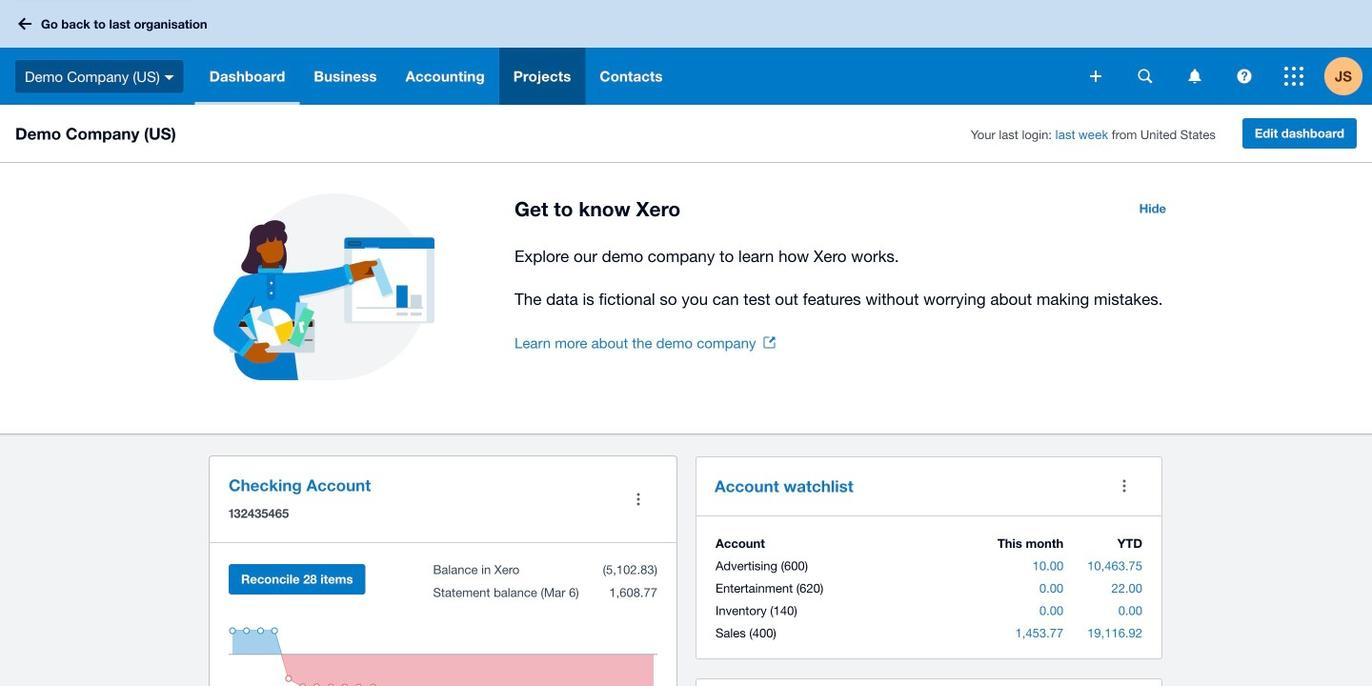 Task type: locate. For each thing, give the bounding box(es) containing it.
1 horizontal spatial svg image
[[1285, 67, 1304, 86]]

intro banner body element
[[515, 243, 1178, 313]]

banner
[[0, 0, 1373, 105]]

manage menu toggle image
[[620, 481, 658, 519]]

svg image
[[18, 18, 31, 30], [1139, 69, 1153, 83], [1189, 69, 1202, 83], [1238, 69, 1252, 83], [165, 75, 174, 80]]

svg image
[[1285, 67, 1304, 86], [1091, 71, 1102, 82]]



Task type: describe. For each thing, give the bounding box(es) containing it.
0 horizontal spatial svg image
[[1091, 71, 1102, 82]]



Task type: vqa. For each thing, say whether or not it's contained in the screenshot.
the left svg icon
yes



